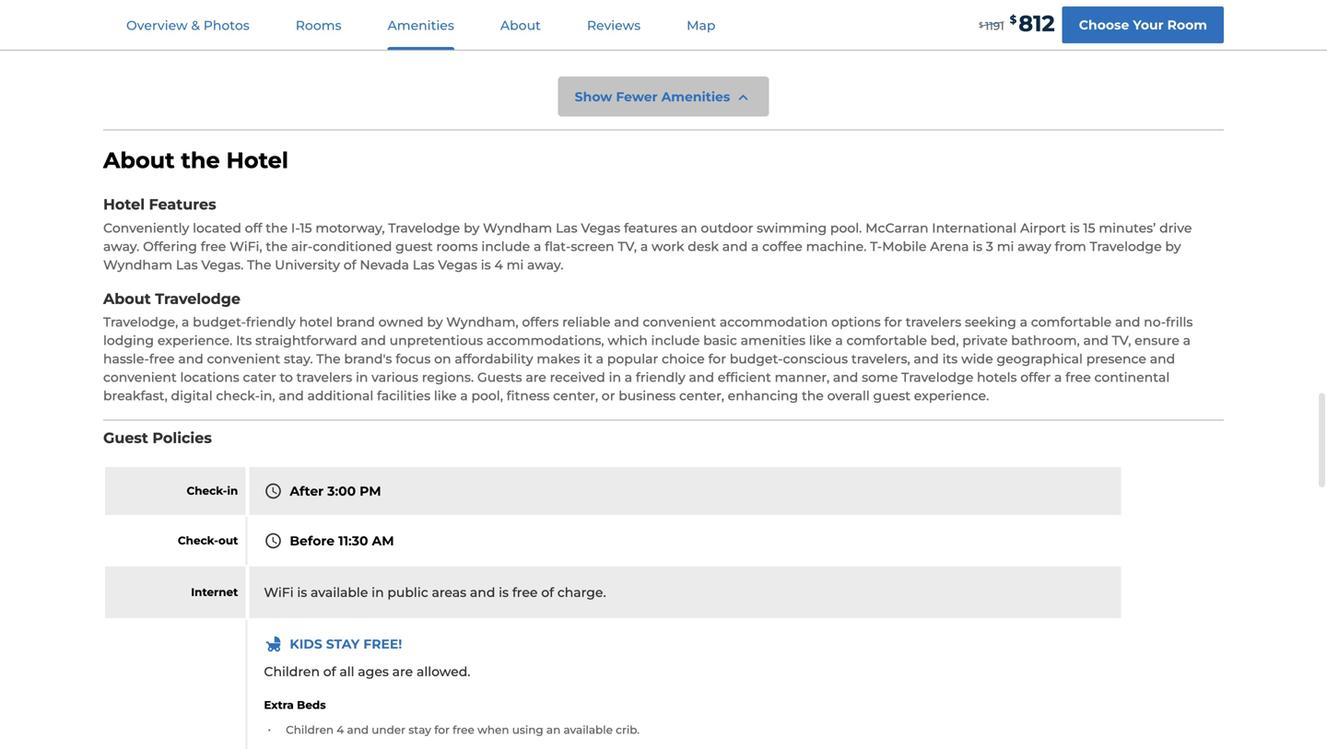 Task type: describe. For each thing, give the bounding box(es) containing it.
unpretentious
[[390, 333, 483, 349]]

a left coffee
[[751, 239, 759, 254]]

in inside the after 3:00 pm row
[[227, 485, 238, 498]]

2 horizontal spatial for
[[884, 315, 902, 330]]

wyndham,
[[446, 315, 519, 330]]

offers
[[522, 315, 559, 330]]

accommodation
[[720, 315, 828, 330]]

0 horizontal spatial travelers
[[297, 370, 352, 385]]

0 vertical spatial mi
[[997, 239, 1014, 254]]

rooms
[[296, 18, 342, 33]]

using
[[512, 724, 544, 737]]

minutes'
[[1099, 220, 1156, 236]]

1 vertical spatial experience.
[[914, 388, 989, 404]]

off
[[245, 220, 262, 236]]

hotels
[[977, 370, 1017, 385]]

before 11:30 am
[[290, 533, 394, 549]]

after
[[290, 483, 324, 499]]

in down brand's
[[356, 370, 368, 385]]

owned
[[379, 315, 424, 330]]

check- for after 3:00 pm
[[187, 485, 227, 498]]

tab list containing overview & photos
[[103, 0, 739, 50]]

enhancing
[[728, 388, 798, 404]]

and down choice
[[689, 370, 714, 385]]

reviews button
[[565, 1, 663, 50]]

the inside about travelodge travelodge, a budget-friendly hotel brand owned by wyndham, offers reliable and convenient accommodation options for travelers seeking a comfortable and no-frills lodging experience. its straightforward and unpretentious accommodations, which include basic amenities like a comfortable bed, private bathroom, and tv, ensure a hassle-free and convenient stay. the brand's focus on affordability makes it a popular choice for budget-conscious travelers, and its wide geographical presence and convenient locations cater to travelers in various regions. guests are received in a friendly and efficient manner, and some travelodge hotels offer a free continental breakfast, digital check-in, and additional facilities like a pool, fitness center, or business center, enhancing the overall guest experience.
[[316, 351, 341, 367]]

when
[[478, 724, 509, 737]]

it
[[584, 351, 593, 367]]

1 horizontal spatial friendly
[[636, 370, 686, 385]]

amenities inside 'button'
[[661, 89, 730, 104]]

and up brand's
[[361, 333, 386, 349]]

guests
[[477, 370, 522, 385]]

&
[[191, 18, 200, 33]]

presence
[[1087, 351, 1147, 367]]

facilities
[[377, 388, 431, 404]]

1 vertical spatial wyndham
[[103, 257, 172, 273]]

travelodge down vegas.
[[155, 290, 241, 308]]

map button
[[665, 1, 738, 50]]

1 horizontal spatial by
[[464, 220, 480, 236]]

about for about travelodge travelodge, a budget-friendly hotel brand owned by wyndham, offers reliable and convenient accommodation options for travelers seeking a comfortable and no-frills lodging experience. its straightforward and unpretentious accommodations, which include basic amenities like a comfortable bed, private bathroom, and tv, ensure a hassle-free and convenient stay. the brand's focus on affordability makes it a popular choice for budget-conscious travelers, and its wide geographical presence and convenient locations cater to travelers in various regions. guests are received in a friendly and efficient manner, and some travelodge hotels offer a free continental breakfast, digital check-in, and additional facilities like a pool, fitness center, or business center, enhancing the overall guest experience.
[[103, 290, 151, 308]]

available inside row
[[311, 585, 368, 601]]

is right "wifi"
[[297, 585, 307, 601]]

university
[[275, 257, 340, 273]]

all
[[340, 664, 354, 680]]

children of all ages are allowed.
[[264, 664, 471, 680]]

are inside row
[[392, 664, 413, 680]]

a down the popular
[[625, 370, 632, 385]]

accessible rooms through interior corridor available
[[125, 0, 363, 18]]

row containing kids stay free!
[[105, 620, 1123, 749]]

about for about the hotel
[[103, 147, 175, 174]]

digital
[[171, 388, 213, 404]]

1 horizontal spatial comfortable
[[1031, 315, 1112, 330]]

charge.
[[558, 585, 606, 601]]

private
[[963, 333, 1008, 349]]

business
[[619, 388, 676, 404]]

of inside the hotel features conveniently located off the i-15 motorway, travelodge by wyndham las vegas features an outdoor swimming pool. mccarran international airport is 15 minutes' drive away. offering free wifi, the air-conditioned guest rooms include a flat-screen tv, a work desk and a coffee machine. t-mobile arena is 3 mi away from travelodge by wyndham las vegas. the university of nevada las vegas is 4 mi away.
[[344, 257, 356, 273]]

is left 3
[[973, 239, 983, 254]]

i-
[[291, 220, 300, 236]]

pool.
[[830, 220, 862, 236]]

free down lodging
[[149, 351, 175, 367]]

is up wyndham,
[[481, 257, 491, 273]]

mccarran
[[866, 220, 929, 236]]

0 vertical spatial friendly
[[246, 315, 296, 330]]

the left the air-
[[266, 239, 288, 254]]

1 horizontal spatial hotel
[[226, 147, 289, 174]]

from
[[1055, 239, 1087, 254]]

after 3:00 pm row
[[105, 467, 1123, 515]]

a down options
[[835, 333, 843, 349]]

is right areas
[[499, 585, 509, 601]]

wide
[[961, 351, 993, 367]]

overall
[[827, 388, 870, 404]]

a left 'pool,'
[[460, 388, 468, 404]]

the inside the hotel features conveniently located off the i-15 motorway, travelodge by wyndham las vegas features an outdoor swimming pool. mccarran international airport is 15 minutes' drive away. offering free wifi, the air-conditioned guest rooms include a flat-screen tv, a work desk and a coffee machine. t-mobile arena is 3 mi away from travelodge by wyndham las vegas. the university of nevada las vegas is 4 mi away.
[[247, 257, 271, 273]]

check-in
[[187, 485, 238, 498]]

before
[[290, 533, 335, 549]]

locations
[[180, 370, 239, 385]]

guest policies
[[103, 429, 212, 447]]

overview & photos button
[[104, 1, 272, 50]]

regions.
[[422, 370, 474, 385]]

tv, inside the hotel features conveniently located off the i-15 motorway, travelodge by wyndham las vegas features an outdoor swimming pool. mccarran international airport is 15 minutes' drive away. offering free wifi, the air-conditioned guest rooms include a flat-screen tv, a work desk and a coffee machine. t-mobile arena is 3 mi away from travelodge by wyndham las vegas. the university of nevada las vegas is 4 mi away.
[[618, 239, 637, 254]]

some
[[862, 370, 898, 385]]

internet
[[191, 586, 238, 599]]

out
[[218, 534, 238, 548]]

guest
[[103, 429, 148, 447]]

wifi,
[[230, 239, 262, 254]]

conscious
[[783, 351, 848, 367]]

4 inside the hotel features conveniently located off the i-15 motorway, travelodge by wyndham las vegas features an outdoor swimming pool. mccarran international airport is 15 minutes' drive away. offering free wifi, the air-conditioned guest rooms include a flat-screen tv, a work desk and a coffee machine. t-mobile arena is 3 mi away from travelodge by wyndham las vegas. the university of nevada las vegas is 4 mi away.
[[494, 257, 503, 273]]

1 horizontal spatial convenient
[[207, 351, 280, 367]]

812
[[1019, 10, 1055, 37]]

amenities
[[741, 333, 806, 349]]

include inside the hotel features conveniently located off the i-15 motorway, travelodge by wyndham las vegas features an outdoor swimming pool. mccarran international airport is 15 minutes' drive away. offering free wifi, the air-conditioned guest rooms include a flat-screen tv, a work desk and a coffee machine. t-mobile arena is 3 mi away from travelodge by wyndham las vegas. the university of nevada las vegas is 4 mi away.
[[482, 239, 530, 254]]

1 horizontal spatial travelers
[[906, 315, 962, 330]]

cater
[[243, 370, 276, 385]]

bathroom,
[[1011, 333, 1080, 349]]

are inside about travelodge travelodge, a budget-friendly hotel brand owned by wyndham, offers reliable and convenient accommodation options for travelers seeking a comfortable and no-frills lodging experience. its straightforward and unpretentious accommodations, which include basic amenities like a comfortable bed, private bathroom, and tv, ensure a hassle-free and convenient stay. the brand's focus on affordability makes it a popular choice for budget-conscious travelers, and its wide geographical presence and convenient locations cater to travelers in various regions. guests are received in a friendly and efficient manner, and some travelodge hotels offer a free continental breakfast, digital check-in, and additional facilities like a pool, fitness center, or business center, enhancing the overall guest experience.
[[526, 370, 546, 385]]

0 horizontal spatial budget-
[[193, 315, 246, 330]]

ages
[[358, 664, 389, 680]]

manner,
[[775, 370, 830, 385]]

through
[[226, 0, 272, 2]]

extra beds
[[264, 699, 326, 712]]

or
[[602, 388, 615, 404]]

guest inside the hotel features conveniently located off the i-15 motorway, travelodge by wyndham las vegas features an outdoor swimming pool. mccarran international airport is 15 minutes' drive away. offering free wifi, the air-conditioned guest rooms include a flat-screen tv, a work desk and a coffee machine. t-mobile arena is 3 mi away from travelodge by wyndham las vegas. the university of nevada las vegas is 4 mi away.
[[396, 239, 433, 254]]

an inside row
[[547, 724, 561, 737]]

pool,
[[471, 388, 503, 404]]

show fewer amenities button
[[560, 78, 767, 115]]

travelodge up nevada
[[388, 220, 460, 236]]

in,
[[260, 388, 275, 404]]

no-
[[1144, 315, 1166, 330]]

2 center, from the left
[[679, 388, 724, 404]]

beds
[[297, 699, 326, 712]]

rooms inside the hotel features conveniently located off the i-15 motorway, travelodge by wyndham las vegas features an outdoor swimming pool. mccarran international airport is 15 minutes' drive away. offering free wifi, the air-conditioned guest rooms include a flat-screen tv, a work desk and a coffee machine. t-mobile arena is 3 mi away from travelodge by wyndham las vegas. the university of nevada las vegas is 4 mi away.
[[436, 239, 478, 254]]

0 vertical spatial wyndham
[[483, 220, 552, 236]]

1 horizontal spatial away.
[[527, 257, 564, 273]]

map
[[687, 18, 716, 33]]

0 horizontal spatial of
[[323, 664, 336, 680]]

show
[[575, 89, 612, 104]]

room
[[1168, 17, 1208, 33]]

about the hotel
[[103, 147, 289, 174]]

1 horizontal spatial like
[[809, 333, 832, 349]]

travelodge down minutes'
[[1090, 239, 1162, 254]]

accommodations,
[[487, 333, 604, 349]]

policies
[[152, 429, 212, 447]]

stay
[[326, 636, 360, 652]]

efficient
[[718, 370, 771, 385]]

0 vertical spatial convenient
[[643, 315, 716, 330]]

and inside wifi is available in public areas and is free of charge. row
[[470, 585, 495, 601]]

screen
[[571, 239, 614, 254]]

machine.
[[806, 239, 867, 254]]



Task type: vqa. For each thing, say whether or not it's contained in the screenshot.
Included to the middle
no



Task type: locate. For each thing, give the bounding box(es) containing it.
travelodge
[[388, 220, 460, 236], [1090, 239, 1162, 254], [155, 290, 241, 308], [902, 370, 974, 385]]

a down frills
[[1183, 333, 1191, 349]]

work
[[652, 239, 684, 254]]

coffee
[[762, 239, 803, 254]]

4 up wyndham,
[[494, 257, 503, 273]]

and up presence
[[1084, 333, 1109, 349]]

1 vertical spatial friendly
[[636, 370, 686, 385]]

free left charge.
[[512, 585, 538, 601]]

and right areas
[[470, 585, 495, 601]]

0 horizontal spatial tv,
[[618, 239, 637, 254]]

like
[[809, 333, 832, 349], [434, 388, 457, 404]]

0 horizontal spatial center,
[[553, 388, 598, 404]]

available
[[125, 5, 175, 18], [311, 585, 368, 601], [564, 724, 613, 737]]

free inside the hotel features conveniently located off the i-15 motorway, travelodge by wyndham las vegas features an outdoor swimming pool. mccarran international airport is 15 minutes' drive away. offering free wifi, the air-conditioned guest rooms include a flat-screen tv, a work desk and a coffee machine. t-mobile arena is 3 mi away from travelodge by wyndham las vegas. the university of nevada las vegas is 4 mi away.
[[201, 239, 226, 254]]

nevada
[[360, 257, 409, 273]]

1 horizontal spatial $
[[1010, 13, 1017, 26]]

1 horizontal spatial for
[[708, 351, 726, 367]]

0 horizontal spatial 4
[[337, 724, 344, 737]]

am
[[372, 533, 394, 549]]

to
[[280, 370, 293, 385]]

arena
[[930, 239, 969, 254]]

received
[[550, 370, 605, 385]]

breakfast,
[[103, 388, 168, 404]]

convenient up choice
[[643, 315, 716, 330]]

0 horizontal spatial $
[[979, 21, 983, 29]]

available inside the 'accessible rooms through interior corridor available'
[[125, 5, 175, 18]]

1 vertical spatial guest
[[873, 388, 911, 404]]

in left public
[[372, 585, 384, 601]]

and down "outdoor"
[[722, 239, 748, 254]]

and up locations
[[178, 351, 204, 367]]

4
[[494, 257, 503, 273], [337, 724, 344, 737]]

available down accessible
[[125, 5, 175, 18]]

children down "beds" on the left bottom of the page
[[286, 724, 334, 737]]

experience. down its
[[914, 388, 989, 404]]

fewer
[[616, 89, 658, 104]]

kids
[[290, 636, 322, 652]]

row group containing after 3:00 pm
[[105, 467, 1123, 749]]

frills
[[1166, 315, 1193, 330]]

away. down conveniently
[[103, 239, 139, 254]]

continental
[[1095, 370, 1170, 385]]

2 vertical spatial for
[[434, 724, 450, 737]]

and
[[722, 239, 748, 254], [614, 315, 639, 330], [1115, 315, 1141, 330], [361, 333, 386, 349], [1084, 333, 1109, 349], [178, 351, 204, 367], [914, 351, 939, 367], [1150, 351, 1175, 367], [689, 370, 714, 385], [833, 370, 859, 385], [279, 388, 304, 404], [470, 585, 495, 601], [347, 724, 369, 737]]

after 3:00 pm
[[290, 483, 381, 499]]

available left the "crib."
[[564, 724, 613, 737]]

hotel inside the hotel features conveniently located off the i-15 motorway, travelodge by wyndham las vegas features an outdoor swimming pool. mccarran international airport is 15 minutes' drive away. offering free wifi, the air-conditioned guest rooms include a flat-screen tv, a work desk and a coffee machine. t-mobile arena is 3 mi away from travelodge by wyndham las vegas. the university of nevada las vegas is 4 mi away.
[[103, 195, 145, 213]]

tv, inside about travelodge travelodge, a budget-friendly hotel brand owned by wyndham, offers reliable and convenient accommodation options for travelers seeking a comfortable and no-frills lodging experience. its straightforward and unpretentious accommodations, which include basic amenities like a comfortable bed, private bathroom, and tv, ensure a hassle-free and convenient stay. the brand's focus on affordability makes it a popular choice for budget-conscious travelers, and its wide geographical presence and convenient locations cater to travelers in various regions. guests are received in a friendly and efficient manner, and some travelodge hotels offer a free continental breakfast, digital check-in, and additional facilities like a pool, fitness center, or business center, enhancing the overall guest experience.
[[1112, 333, 1131, 349]]

0 horizontal spatial 15
[[300, 220, 312, 236]]

friendly
[[246, 315, 296, 330], [636, 370, 686, 385]]

like down regions.
[[434, 388, 457, 404]]

an inside the hotel features conveniently located off the i-15 motorway, travelodge by wyndham las vegas features an outdoor swimming pool. mccarran international airport is 15 minutes' drive away. offering free wifi, the air-conditioned guest rooms include a flat-screen tv, a work desk and a coffee machine. t-mobile arena is 3 mi away from travelodge by wyndham las vegas. the university of nevada las vegas is 4 mi away.
[[681, 220, 697, 236]]

like up conscious
[[809, 333, 832, 349]]

children for children of all ages are allowed.
[[264, 664, 320, 680]]

brand
[[336, 315, 375, 330]]

2 horizontal spatial by
[[1166, 239, 1181, 254]]

reliable
[[562, 315, 611, 330]]

children 4 and under stay for free when using an available crib.
[[286, 724, 640, 737]]

free left "when"
[[453, 724, 475, 737]]

1 horizontal spatial the
[[316, 351, 341, 367]]

about button
[[478, 1, 563, 50]]

1 horizontal spatial tv,
[[1112, 333, 1131, 349]]

away.
[[103, 239, 139, 254], [527, 257, 564, 273]]

and down ensure
[[1150, 351, 1175, 367]]

hotel
[[299, 315, 333, 330]]

vegas up wyndham,
[[438, 257, 478, 273]]

4 left under
[[337, 724, 344, 737]]

0 vertical spatial by
[[464, 220, 480, 236]]

budget- up efficient
[[730, 351, 783, 367]]

las
[[556, 220, 578, 236], [176, 257, 198, 273], [413, 257, 435, 273]]

are up fitness
[[526, 370, 546, 385]]

and left its
[[914, 351, 939, 367]]

and left no-
[[1115, 315, 1141, 330]]

0 horizontal spatial hotel
[[103, 195, 145, 213]]

t-
[[870, 239, 882, 254]]

0 horizontal spatial comfortable
[[847, 333, 927, 349]]

1 vertical spatial the
[[316, 351, 341, 367]]

are right ages
[[392, 664, 413, 680]]

1 horizontal spatial include
[[651, 333, 700, 349]]

of
[[344, 257, 356, 273], [541, 585, 554, 601], [323, 664, 336, 680]]

check-
[[216, 388, 260, 404]]

photos
[[203, 18, 250, 33]]

an right using on the bottom
[[547, 724, 561, 737]]

guest
[[396, 239, 433, 254], [873, 388, 911, 404]]

in inside row
[[372, 585, 384, 601]]

of left all
[[323, 664, 336, 680]]

0 horizontal spatial las
[[176, 257, 198, 273]]

travelers up bed, on the right of the page
[[906, 315, 962, 330]]

0 vertical spatial comfortable
[[1031, 315, 1112, 330]]

$ left 1191
[[979, 21, 983, 29]]

0 horizontal spatial friendly
[[246, 315, 296, 330]]

about inside about travelodge travelodge, a budget-friendly hotel brand owned by wyndham, offers reliable and convenient accommodation options for travelers seeking a comfortable and no-frills lodging experience. its straightforward and unpretentious accommodations, which include basic amenities like a comfortable bed, private bathroom, and tv, ensure a hassle-free and convenient stay. the brand's focus on affordability makes it a popular choice for budget-conscious travelers, and its wide geographical presence and convenient locations cater to travelers in various regions. guests are received in a friendly and efficient manner, and some travelodge hotels offer a free continental breakfast, digital check-in, and additional facilities like a pool, fitness center, or business center, enhancing the overall guest experience.
[[103, 290, 151, 308]]

2 horizontal spatial las
[[556, 220, 578, 236]]

0 vertical spatial include
[[482, 239, 530, 254]]

before 11:30 am row
[[105, 517, 1123, 565]]

check-
[[187, 485, 227, 498], [178, 534, 218, 548]]

and up "which"
[[614, 315, 639, 330]]

for right options
[[884, 315, 902, 330]]

wyndham up flat-
[[483, 220, 552, 236]]

1 vertical spatial check-
[[178, 534, 218, 548]]

0 vertical spatial budget-
[[193, 315, 246, 330]]

rooms up wyndham,
[[436, 239, 478, 254]]

0 vertical spatial are
[[526, 370, 546, 385]]

children for children 4 and under stay for free when using an available crib.
[[286, 724, 334, 737]]

comfortable up bathroom, at the right
[[1031, 315, 1112, 330]]

reviews
[[587, 18, 641, 33]]

1 vertical spatial hotel
[[103, 195, 145, 213]]

fitness
[[507, 388, 550, 404]]

travelers,
[[852, 351, 910, 367]]

and left under
[[347, 724, 369, 737]]

options
[[832, 315, 881, 330]]

0 horizontal spatial like
[[434, 388, 457, 404]]

travelodge down its
[[902, 370, 974, 385]]

the up "features" at the left
[[181, 147, 220, 174]]

1191
[[985, 19, 1004, 33]]

las up flat-
[[556, 220, 578, 236]]

free!
[[363, 636, 402, 652]]

rooms inside the 'accessible rooms through interior corridor available'
[[187, 0, 223, 2]]

3:00
[[327, 483, 356, 499]]

convenient up the breakfast,
[[103, 370, 177, 385]]

0 horizontal spatial are
[[392, 664, 413, 680]]

is up from on the top of the page
[[1070, 220, 1080, 236]]

a right offer
[[1055, 370, 1062, 385]]

1 horizontal spatial 15
[[1083, 220, 1096, 236]]

0 horizontal spatial rooms
[[187, 0, 223, 2]]

for right stay
[[434, 724, 450, 737]]

0 vertical spatial 4
[[494, 257, 503, 273]]

1 vertical spatial are
[[392, 664, 413, 680]]

check- down check-in
[[178, 534, 218, 548]]

1 horizontal spatial available
[[311, 585, 368, 601]]

the left i-
[[266, 220, 288, 236]]

center, down choice
[[679, 388, 724, 404]]

friendly up business
[[636, 370, 686, 385]]

las right nevada
[[413, 257, 435, 273]]

center, down received
[[553, 388, 598, 404]]

focus
[[396, 351, 431, 367]]

include inside about travelodge travelodge, a budget-friendly hotel brand owned by wyndham, offers reliable and convenient accommodation options for travelers seeking a comfortable and no-frills lodging experience. its straightforward and unpretentious accommodations, which include basic amenities like a comfortable bed, private bathroom, and tv, ensure a hassle-free and convenient stay. the brand's focus on affordability makes it a popular choice for budget-conscious travelers, and its wide geographical presence and convenient locations cater to travelers in various regions. guests are received in a friendly and efficient manner, and some travelodge hotels offer a free continental breakfast, digital check-in, and additional facilities like a pool, fitness center, or business center, enhancing the overall guest experience.
[[651, 333, 700, 349]]

0 vertical spatial children
[[264, 664, 320, 680]]

the inside about travelodge travelodge, a budget-friendly hotel brand owned by wyndham, offers reliable and convenient accommodation options for travelers seeking a comfortable and no-frills lodging experience. its straightforward and unpretentious accommodations, which include basic amenities like a comfortable bed, private bathroom, and tv, ensure a hassle-free and convenient stay. the brand's focus on affordability makes it a popular choice for budget-conscious travelers, and its wide geographical presence and convenient locations cater to travelers in various regions. guests are received in a friendly and efficient manner, and some travelodge hotels offer a free continental breakfast, digital check-in, and additional facilities like a pool, fitness center, or business center, enhancing the overall guest experience.
[[802, 388, 824, 404]]

friendly up its
[[246, 315, 296, 330]]

affordability
[[455, 351, 533, 367]]

cell
[[105, 620, 247, 749]]

0 vertical spatial like
[[809, 333, 832, 349]]

free down presence
[[1066, 370, 1091, 385]]

1 horizontal spatial of
[[344, 257, 356, 273]]

amenities
[[388, 18, 454, 33], [661, 89, 730, 104]]

1 vertical spatial mi
[[507, 257, 524, 273]]

an up desk
[[681, 220, 697, 236]]

0 horizontal spatial by
[[427, 315, 443, 330]]

0 vertical spatial an
[[681, 220, 697, 236]]

0 horizontal spatial the
[[247, 257, 271, 273]]

1 horizontal spatial vegas
[[581, 220, 621, 236]]

0 vertical spatial travelers
[[906, 315, 962, 330]]

0 vertical spatial guest
[[396, 239, 433, 254]]

check- inside the after 3:00 pm row
[[187, 485, 227, 498]]

1 vertical spatial rooms
[[436, 239, 478, 254]]

drive
[[1160, 220, 1192, 236]]

guest inside about travelodge travelodge, a budget-friendly hotel brand owned by wyndham, offers reliable and convenient accommodation options for travelers seeking a comfortable and no-frills lodging experience. its straightforward and unpretentious accommodations, which include basic amenities like a comfortable bed, private bathroom, and tv, ensure a hassle-free and convenient stay. the brand's focus on affordability makes it a popular choice for budget-conscious travelers, and its wide geographical presence and convenient locations cater to travelers in various regions. guests are received in a friendly and efficient manner, and some travelodge hotels offer a free continental breakfast, digital check-in, and additional facilities like a pool, fitness center, or business center, enhancing the overall guest experience.
[[873, 388, 911, 404]]

lodging
[[103, 333, 154, 349]]

convenient down its
[[207, 351, 280, 367]]

away. down flat-
[[527, 257, 564, 273]]

a right it
[[596, 351, 604, 367]]

flat-
[[545, 239, 571, 254]]

amenities inside button
[[388, 18, 454, 33]]

0 vertical spatial vegas
[[581, 220, 621, 236]]

1 vertical spatial about
[[103, 147, 175, 174]]

2 vertical spatial by
[[427, 315, 443, 330]]

corridor
[[319, 0, 363, 2]]

features
[[624, 220, 677, 236]]

1 vertical spatial budget-
[[730, 351, 783, 367]]

accessible
[[125, 0, 184, 2]]

wifi is available in public areas and is free of charge. row
[[105, 567, 1123, 619]]

1 vertical spatial amenities
[[661, 89, 730, 104]]

2 horizontal spatial convenient
[[643, 315, 716, 330]]

1 vertical spatial away.
[[527, 257, 564, 273]]

guest down some
[[873, 388, 911, 404]]

1 15 from the left
[[300, 220, 312, 236]]

travelers up additional
[[297, 370, 352, 385]]

0 horizontal spatial for
[[434, 724, 450, 737]]

kids stay free!
[[290, 636, 402, 652]]

2 vertical spatial available
[[564, 724, 613, 737]]

a down features
[[640, 239, 648, 254]]

1 horizontal spatial amenities
[[661, 89, 730, 104]]

about inside about 'button'
[[500, 18, 541, 33]]

0 horizontal spatial away.
[[103, 239, 139, 254]]

budget- up its
[[193, 315, 246, 330]]

3
[[986, 239, 994, 254]]

$ right 1191
[[1010, 13, 1017, 26]]

0 horizontal spatial mi
[[507, 257, 524, 273]]

free inside row
[[512, 585, 538, 601]]

various
[[372, 370, 419, 385]]

2 15 from the left
[[1083, 220, 1096, 236]]

0 vertical spatial experience.
[[157, 333, 233, 349]]

children down kids
[[264, 664, 320, 680]]

tv, down features
[[618, 239, 637, 254]]

by inside about travelodge travelodge, a budget-friendly hotel brand owned by wyndham, offers reliable and convenient accommodation options for travelers seeking a comfortable and no-frills lodging experience. its straightforward and unpretentious accommodations, which include basic amenities like a comfortable bed, private bathroom, and tv, ensure a hassle-free and convenient stay. the brand's focus on affordability makes it a popular choice for budget-conscious travelers, and its wide geographical presence and convenient locations cater to travelers in various regions. guests are received in a friendly and efficient manner, and some travelodge hotels offer a free continental breakfast, digital check-in, and additional facilities like a pool, fitness center, or business center, enhancing the overall guest experience.
[[427, 315, 443, 330]]

1 vertical spatial comfortable
[[847, 333, 927, 349]]

check- up "check-out"
[[187, 485, 227, 498]]

row
[[105, 620, 1123, 749]]

choice
[[662, 351, 705, 367]]

a left flat-
[[534, 239, 541, 254]]

choose
[[1079, 17, 1129, 33]]

airport
[[1020, 220, 1066, 236]]

0 vertical spatial hotel
[[226, 147, 289, 174]]

0 vertical spatial rooms
[[187, 0, 223, 2]]

rooms up "&"
[[187, 0, 223, 2]]

seeking
[[965, 315, 1017, 330]]

0 vertical spatial about
[[500, 18, 541, 33]]

mi up offers
[[507, 257, 524, 273]]

1 vertical spatial for
[[708, 351, 726, 367]]

rooms button
[[274, 1, 364, 50]]

vegas.
[[201, 257, 244, 273]]

0 horizontal spatial an
[[547, 724, 561, 737]]

0 vertical spatial of
[[344, 257, 356, 273]]

a up bathroom, at the right
[[1020, 315, 1028, 330]]

the down manner,
[[802, 388, 824, 404]]

1 center, from the left
[[553, 388, 598, 404]]

conveniently
[[103, 220, 189, 236]]

1 horizontal spatial are
[[526, 370, 546, 385]]

1 vertical spatial travelers
[[297, 370, 352, 385]]

pm
[[360, 483, 381, 499]]

comfortable up travelers,
[[847, 333, 927, 349]]

of inside wifi is available in public areas and is free of charge. row
[[541, 585, 554, 601]]

1 vertical spatial available
[[311, 585, 368, 601]]

the
[[181, 147, 220, 174], [266, 220, 288, 236], [266, 239, 288, 254], [802, 388, 824, 404]]

0 vertical spatial available
[[125, 5, 175, 18]]

the down wifi,
[[247, 257, 271, 273]]

hotel up conveniently
[[103, 195, 145, 213]]

1 horizontal spatial mi
[[997, 239, 1014, 254]]

and down to
[[279, 388, 304, 404]]

its
[[943, 351, 958, 367]]

tab list
[[103, 0, 739, 50]]

1 horizontal spatial rooms
[[436, 239, 478, 254]]

interior
[[275, 0, 316, 2]]

las down the offering at the left
[[176, 257, 198, 273]]

allowed.
[[417, 664, 471, 680]]

0 horizontal spatial convenient
[[103, 370, 177, 385]]

0 vertical spatial away.
[[103, 239, 139, 254]]

1 horizontal spatial an
[[681, 220, 697, 236]]

in up or
[[609, 370, 621, 385]]

convenient
[[643, 315, 716, 330], [207, 351, 280, 367], [103, 370, 177, 385]]

row group
[[105, 467, 1123, 749]]

about for about
[[500, 18, 541, 33]]

15 up from on the top of the page
[[1083, 220, 1096, 236]]

and inside the hotel features conveniently located off the i-15 motorway, travelodge by wyndham las vegas features an outdoor swimming pool. mccarran international airport is 15 minutes' drive away. offering free wifi, the air-conditioned guest rooms include a flat-screen tv, a work desk and a coffee machine. t-mobile arena is 3 mi away from travelodge by wyndham las vegas. the university of nevada las vegas is 4 mi away.
[[722, 239, 748, 254]]

include up choice
[[651, 333, 700, 349]]

0 horizontal spatial guest
[[396, 239, 433, 254]]

for down basic on the right
[[708, 351, 726, 367]]

hotel
[[226, 147, 289, 174], [103, 195, 145, 213]]

1 vertical spatial convenient
[[207, 351, 280, 367]]

1 vertical spatial by
[[1166, 239, 1181, 254]]

swimming
[[757, 220, 827, 236]]

check- inside before 11:30 am 'row'
[[178, 534, 218, 548]]

2 horizontal spatial available
[[564, 724, 613, 737]]

2 vertical spatial about
[[103, 290, 151, 308]]

4 inside row
[[337, 724, 344, 737]]

1 vertical spatial vegas
[[438, 257, 478, 273]]

a right travelodge,
[[182, 315, 189, 330]]

offer
[[1021, 370, 1051, 385]]

available up 'stay'
[[311, 585, 368, 601]]

features
[[149, 195, 216, 213]]

popular
[[607, 351, 658, 367]]

include left flat-
[[482, 239, 530, 254]]

guest up nevada
[[396, 239, 433, 254]]

2 vertical spatial of
[[323, 664, 336, 680]]

choose your room button
[[1063, 6, 1224, 43]]

straightforward
[[255, 333, 357, 349]]

in up the out
[[227, 485, 238, 498]]

1 horizontal spatial experience.
[[914, 388, 989, 404]]

1 horizontal spatial 4
[[494, 257, 503, 273]]

tv, up presence
[[1112, 333, 1131, 349]]

its
[[236, 333, 252, 349]]

check- for before 11:30 am
[[178, 534, 218, 548]]

mi right 3
[[997, 239, 1014, 254]]

2 vertical spatial convenient
[[103, 370, 177, 385]]

0 horizontal spatial include
[[482, 239, 530, 254]]

1 vertical spatial 4
[[337, 724, 344, 737]]

1 horizontal spatial las
[[413, 257, 435, 273]]

0 vertical spatial amenities
[[388, 18, 454, 33]]

ensure
[[1135, 333, 1180, 349]]

0 horizontal spatial wyndham
[[103, 257, 172, 273]]

are
[[526, 370, 546, 385], [392, 664, 413, 680]]

of down conditioned
[[344, 257, 356, 273]]

comfortable
[[1031, 315, 1112, 330], [847, 333, 927, 349]]

0 horizontal spatial vegas
[[438, 257, 478, 273]]

hotel features conveniently located off the i-15 motorway, travelodge by wyndham las vegas features an outdoor swimming pool. mccarran international airport is 15 minutes' drive away. offering free wifi, the air-conditioned guest rooms include a flat-screen tv, a work desk and a coffee machine. t-mobile arena is 3 mi away from travelodge by wyndham las vegas. the university of nevada las vegas is 4 mi away.
[[103, 195, 1192, 273]]

and up overall
[[833, 370, 859, 385]]



